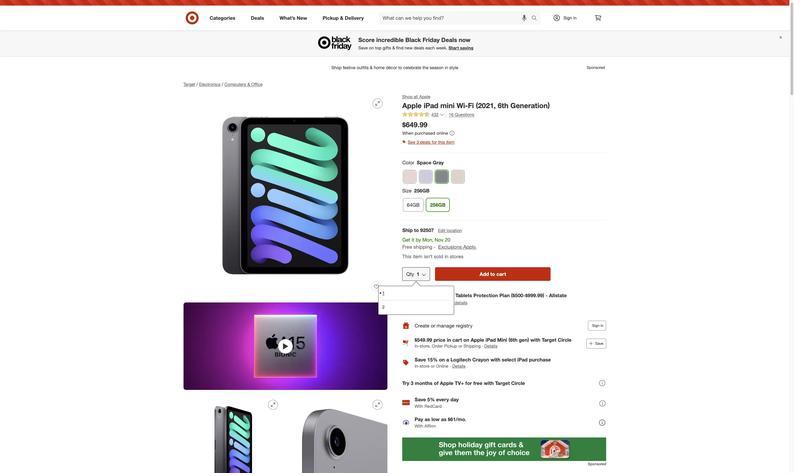 Task type: locate. For each thing, give the bounding box(es) containing it.
1 horizontal spatial ∙
[[482, 344, 483, 349]]

for
[[432, 140, 437, 145], [466, 381, 472, 387]]

0 vertical spatial with
[[415, 404, 424, 409]]

edit
[[438, 228, 446, 233]]

0 vertical spatial ∙
[[482, 344, 483, 349]]

affirm
[[425, 424, 436, 429]]

a
[[447, 357, 449, 363]]

16
[[449, 112, 454, 117]]

see right "·"
[[437, 300, 444, 306]]

deals down when purchased online
[[421, 140, 431, 145]]

& left delivery
[[340, 15, 344, 21]]

0 horizontal spatial /
[[197, 82, 198, 87]]

0 vertical spatial -
[[434, 244, 436, 250]]

0 vertical spatial to
[[414, 227, 419, 234]]

2 horizontal spatial target
[[542, 337, 557, 343]]

256gb
[[414, 188, 430, 194], [430, 202, 446, 208]]

0 horizontal spatial sign
[[564, 15, 573, 20]]

pickup
[[323, 15, 339, 21], [444, 344, 458, 349]]

0 vertical spatial details
[[485, 344, 498, 349]]

0 horizontal spatial details button
[[452, 363, 466, 370]]

∙
[[482, 344, 483, 349], [450, 364, 451, 369]]

save down sign in button in the bottom of the page
[[596, 342, 604, 346]]

1 vertical spatial pickup
[[444, 344, 458, 349]]

0 vertical spatial &
[[340, 15, 344, 21]]

on up the shipping at the right bottom
[[464, 337, 470, 343]]

pickup left delivery
[[323, 15, 339, 21]]

1 vertical spatial item
[[413, 254, 423, 260]]

1 horizontal spatial &
[[340, 15, 344, 21]]

all
[[414, 94, 418, 99]]

or down '15%'
[[431, 364, 435, 369]]

apple ipad mini wi-fi (2021, 6th generation), 2 of 8, play video image
[[184, 303, 388, 390]]

target
[[184, 82, 195, 87], [542, 337, 557, 343], [496, 381, 510, 387]]

0 horizontal spatial pickup
[[323, 15, 339, 21]]

saving
[[461, 45, 474, 50]]

0 horizontal spatial see
[[408, 140, 416, 145]]

week.
[[437, 45, 448, 50]]

2
[[417, 293, 420, 299], [383, 305, 385, 310]]

find
[[397, 45, 404, 50]]

in- inside save 15% on a logitech crayon with select ipad purchase in-store or online ∙ details
[[415, 364, 420, 369]]

1 horizontal spatial 256gb
[[430, 202, 446, 208]]

deals element
[[403, 334, 607, 394]]

details inside $549.99 price in cart on apple ipad mini (6th gen) with target circle in-store, order pickup or shipping ∙ details
[[485, 344, 498, 349]]

shop all apple apple ipad mini wi-fi (2021, 6th generation)
[[403, 94, 550, 110]]

3 for try
[[411, 381, 414, 387]]

or inside $549.99 price in cart on apple ipad mini (6th gen) with target circle in-store, order pickup or shipping ∙ details
[[459, 344, 463, 349]]

try
[[403, 381, 410, 387]]

$999.99)
[[526, 293, 545, 299]]

1 horizontal spatial to
[[491, 271, 495, 278]]

0 vertical spatial details button
[[485, 343, 498, 350]]

with inside pay as low as $61/mo. with affirm
[[415, 424, 424, 429]]

0 vertical spatial with
[[531, 337, 541, 343]]

0 horizontal spatial deals
[[251, 15, 264, 21]]

0 horizontal spatial sign in
[[564, 15, 577, 20]]

0 horizontal spatial -
[[434, 244, 436, 250]]

1 horizontal spatial sign
[[593, 324, 600, 328]]

to inside button
[[491, 271, 495, 278]]

for right tv+ at the bottom right
[[466, 381, 472, 387]]

ipad right "select"
[[518, 357, 528, 363]]

with inside "save 5% every day with redcard"
[[415, 404, 424, 409]]

plan
[[500, 293, 510, 299]]

with
[[415, 404, 424, 409], [415, 424, 424, 429]]

1 in- from the top
[[415, 344, 420, 349]]

16 questions link
[[446, 111, 475, 118]]

1 horizontal spatial sign in
[[593, 324, 604, 328]]

0 vertical spatial 2
[[417, 293, 420, 299]]

0 horizontal spatial 256gb
[[414, 188, 430, 194]]

0 horizontal spatial ipad
[[424, 101, 439, 110]]

item left isn't
[[413, 254, 423, 260]]

ipad left mini
[[486, 337, 496, 343]]

1 vertical spatial for
[[466, 381, 472, 387]]

target link
[[184, 82, 195, 87]]

add to cart
[[480, 271, 507, 278]]

1 horizontal spatial circle
[[558, 337, 572, 343]]

0 vertical spatial deals
[[414, 45, 425, 50]]

sold
[[434, 254, 444, 260]]

save inside "save 5% every day with redcard"
[[415, 397, 426, 403]]

nov
[[435, 237, 444, 243]]

0 vertical spatial cart
[[497, 271, 507, 278]]

2 with from the top
[[415, 424, 424, 429]]

categories
[[210, 15, 236, 21]]

to right add
[[491, 271, 495, 278]]

ipad inside $549.99 price in cart on apple ipad mini (6th gen) with target circle in-store, order pickup or shipping ∙ details
[[486, 337, 496, 343]]

1 vertical spatial details button
[[452, 363, 466, 370]]

1 vertical spatial 3
[[411, 381, 414, 387]]

when
[[403, 131, 414, 136]]

target inside $549.99 price in cart on apple ipad mini (6th gen) with target circle in-store, order pickup or shipping ∙ details
[[542, 337, 557, 343]]

0 horizontal spatial for
[[432, 140, 437, 145]]

- down nov
[[434, 244, 436, 250]]

0 horizontal spatial 3
[[411, 381, 414, 387]]

- left allstate
[[546, 293, 548, 299]]

shop
[[403, 94, 413, 99]]

ipad inside save 15% on a logitech crayon with select ipad purchase in-store or online ∙ details
[[518, 357, 528, 363]]

questions
[[455, 112, 475, 117]]

& left office
[[248, 82, 250, 87]]

20
[[445, 237, 451, 243]]

year
[[422, 293, 432, 299]]

details down mini
[[485, 344, 498, 349]]

0 horizontal spatial as
[[425, 417, 430, 423]]

with up pay
[[415, 404, 424, 409]]

/ right target link
[[197, 82, 198, 87]]

when purchased online
[[403, 131, 448, 136]]

with down pay
[[415, 424, 424, 429]]

see down "when"
[[408, 140, 416, 145]]

1 vertical spatial circle
[[512, 381, 525, 387]]

apple
[[419, 94, 431, 99], [403, 101, 422, 110], [471, 337, 485, 343], [440, 381, 454, 387]]

details button up save 15% on a logitech crayon with select ipad purchase "link"
[[485, 343, 498, 350]]

day
[[451, 397, 459, 403]]

5%
[[428, 397, 435, 403]]

or inside save 15% on a logitech crayon with select ipad purchase in-store or online ∙ details
[[431, 364, 435, 369]]

1 vertical spatial details
[[453, 364, 466, 369]]

sign in
[[564, 15, 577, 20], [593, 324, 604, 328]]

1 horizontal spatial target
[[496, 381, 510, 387]]

1 horizontal spatial for
[[466, 381, 472, 387]]

1 horizontal spatial details
[[485, 344, 498, 349]]

this
[[439, 140, 445, 145]]

deals down black
[[414, 45, 425, 50]]

1 horizontal spatial pickup
[[444, 344, 458, 349]]

/ right the electronics
[[222, 82, 223, 87]]

1 horizontal spatial as
[[441, 417, 447, 423]]

details button down logitech
[[452, 363, 466, 370]]

2 / from the left
[[222, 82, 223, 87]]

save for save
[[596, 342, 604, 346]]

2 horizontal spatial &
[[393, 45, 395, 50]]

deals left what's
[[251, 15, 264, 21]]

deals inside score incredible black friday deals now save on top gifts & find new deals each week. start saving
[[414, 45, 425, 50]]

with right gen)
[[531, 337, 541, 343]]

0 vertical spatial deals
[[251, 15, 264, 21]]

on inside $549.99 price in cart on apple ipad mini (6th gen) with target circle in-store, order pickup or shipping ∙ details
[[464, 337, 470, 343]]

∙ right the shipping at the right bottom
[[482, 344, 483, 349]]

in-
[[415, 344, 420, 349], [415, 364, 420, 369]]

details down logitech
[[453, 364, 466, 369]]

1 horizontal spatial on
[[439, 357, 445, 363]]

cart down registry
[[453, 337, 462, 343]]

score
[[359, 36, 375, 43]]

1 vertical spatial target
[[542, 337, 557, 343]]

pickup down price
[[444, 344, 458, 349]]

in inside button
[[601, 324, 604, 328]]

1 vertical spatial -
[[546, 293, 548, 299]]

purple image
[[420, 170, 433, 183]]

save left 5%
[[415, 397, 426, 403]]

create
[[415, 323, 430, 329]]

2 horizontal spatial on
[[464, 337, 470, 343]]

color space gray
[[403, 160, 444, 166]]

1 horizontal spatial item
[[447, 140, 455, 145]]

low
[[432, 417, 440, 423]]

1 horizontal spatial see
[[437, 300, 444, 306]]

ipad up "432"
[[424, 101, 439, 110]]

0 horizontal spatial ∙
[[450, 364, 451, 369]]

0 horizontal spatial on
[[369, 45, 374, 50]]

details button
[[485, 343, 498, 350], [452, 363, 466, 370]]

2 horizontal spatial ipad
[[518, 357, 528, 363]]

ship
[[403, 227, 413, 234]]

advertisement region
[[179, 60, 612, 75], [403, 438, 607, 462]]

to for cart
[[491, 271, 495, 278]]

0 horizontal spatial target
[[184, 82, 195, 87]]

16 questions
[[449, 112, 475, 117]]

order
[[432, 344, 443, 349]]

plan
[[446, 300, 454, 306]]

see 3 deals for this item
[[408, 140, 455, 145]]

item right this
[[447, 140, 455, 145]]

1 horizontal spatial details button
[[485, 343, 498, 350]]

apple ipad mini wi-fi (2021, 6th generation), 1 of 8 image
[[184, 94, 388, 298]]

pickup & delivery
[[323, 15, 364, 21]]

1 / from the left
[[197, 82, 198, 87]]

0 vertical spatial sign in
[[564, 15, 577, 20]]

1 vertical spatial see
[[437, 300, 444, 306]]

on left top
[[369, 45, 374, 50]]

1 vertical spatial deals
[[421, 140, 431, 145]]

- for shipping
[[434, 244, 436, 250]]

1 vertical spatial cart
[[453, 337, 462, 343]]

0 vertical spatial circle
[[558, 337, 572, 343]]

or
[[431, 323, 436, 329], [459, 344, 463, 349], [431, 364, 435, 369]]

save up store
[[415, 357, 426, 363]]

& left "find"
[[393, 45, 395, 50]]

3 right try
[[411, 381, 414, 387]]

1 horizontal spatial /
[[222, 82, 223, 87]]

search
[[529, 15, 544, 22]]

0 vertical spatial pickup
[[323, 15, 339, 21]]

with
[[531, 337, 541, 343], [491, 357, 501, 363], [484, 381, 494, 387]]

- inside 2 year premium tablets protection plan ($500-$999.99) - allstate $129.00 · see plan details
[[546, 293, 548, 299]]

apple inside $549.99 price in cart on apple ipad mini (6th gen) with target circle in-store, order pickup or shipping ∙ details
[[471, 337, 485, 343]]

mon,
[[423, 237, 434, 243]]

2 in- from the top
[[415, 364, 420, 369]]

electronics link
[[199, 82, 221, 87]]

to right ship
[[414, 227, 419, 234]]

with left "select"
[[491, 357, 501, 363]]

with right 'free'
[[484, 381, 494, 387]]

of
[[434, 381, 439, 387]]

1 vertical spatial on
[[464, 337, 470, 343]]

logitech
[[451, 357, 471, 363]]

save inside save 15% on a logitech crayon with select ipad purchase in-store or online ∙ details
[[415, 357, 426, 363]]

2 vertical spatial with
[[484, 381, 494, 387]]

computers
[[225, 82, 246, 87]]

∙ right online
[[450, 364, 451, 369]]

0 horizontal spatial &
[[248, 82, 250, 87]]

0 horizontal spatial to
[[414, 227, 419, 234]]

0 horizontal spatial 2
[[383, 305, 385, 310]]

stores
[[450, 254, 464, 260]]

office
[[252, 82, 263, 87]]

image gallery element
[[184, 94, 388, 474]]

deals up start
[[442, 36, 458, 43]]

256gb down purple image
[[414, 188, 430, 194]]

1 horizontal spatial 2
[[417, 293, 420, 299]]

or left the shipping at the right bottom
[[459, 344, 463, 349]]

1 vertical spatial sign in
[[593, 324, 604, 328]]

with inside $549.99 price in cart on apple ipad mini (6th gen) with target circle in-store, order pickup or shipping ∙ details
[[531, 337, 541, 343]]

for left this
[[432, 140, 437, 145]]

color
[[403, 160, 415, 166]]

in
[[574, 15, 577, 20], [445, 254, 449, 260], [601, 324, 604, 328], [447, 337, 451, 343]]

apple right 'all'
[[419, 94, 431, 99]]

2 vertical spatial &
[[248, 82, 250, 87]]

as right low
[[441, 417, 447, 423]]

1 horizontal spatial deals
[[442, 36, 458, 43]]

0 vertical spatial sign
[[564, 15, 573, 20]]

0 horizontal spatial details
[[453, 364, 466, 369]]

1 vertical spatial to
[[491, 271, 495, 278]]

on inside score incredible black friday deals now save on top gifts & find new deals each week. start saving
[[369, 45, 374, 50]]

1 vertical spatial or
[[459, 344, 463, 349]]

select
[[502, 357, 516, 363]]

fi
[[468, 101, 474, 110]]

1 vertical spatial sign
[[593, 324, 600, 328]]

purchase
[[529, 357, 551, 363]]

1 vertical spatial deals
[[442, 36, 458, 43]]

0 vertical spatial target
[[184, 82, 195, 87]]

1 horizontal spatial ipad
[[486, 337, 496, 343]]

as up affirm
[[425, 417, 430, 423]]

allstate
[[549, 293, 567, 299]]

1 with from the top
[[415, 404, 424, 409]]

group containing size
[[402, 187, 607, 214]]

target left 'electronics' link
[[184, 82, 195, 87]]

in- down $549.99
[[415, 344, 420, 349]]

pay as low as $61/mo. with affirm
[[415, 417, 467, 429]]

save inside 'button'
[[596, 342, 604, 346]]

∙ inside $549.99 price in cart on apple ipad mini (6th gen) with target circle in-store, order pickup or shipping ∙ details
[[482, 344, 483, 349]]

1 horizontal spatial 1
[[417, 271, 420, 278]]

1 vertical spatial with
[[491, 357, 501, 363]]

gray
[[433, 160, 444, 166]]

- inside the get it by mon, nov 20 free shipping - exclusions apply.
[[434, 244, 436, 250]]

3 inside deals element
[[411, 381, 414, 387]]

target down "select"
[[496, 381, 510, 387]]

0 horizontal spatial 1
[[383, 291, 385, 296]]

see inside 2 year premium tablets protection plan ($500-$999.99) - allstate $129.00 · see plan details
[[437, 300, 444, 306]]

gen)
[[519, 337, 529, 343]]

or right create
[[431, 323, 436, 329]]

to for 92507
[[414, 227, 419, 234]]

3 down purchased
[[417, 140, 419, 145]]

1 vertical spatial &
[[393, 45, 395, 50]]

group
[[402, 187, 607, 214]]

2 vertical spatial ipad
[[518, 357, 528, 363]]

cart
[[497, 271, 507, 278], [453, 337, 462, 343]]

1 vertical spatial in-
[[415, 364, 420, 369]]

1 horizontal spatial cart
[[497, 271, 507, 278]]

256gb right 64gb link
[[430, 202, 446, 208]]

cart right add
[[497, 271, 507, 278]]

apple up the shipping at the right bottom
[[471, 337, 485, 343]]

on left 'a'
[[439, 357, 445, 363]]

None checkbox
[[403, 297, 409, 303]]

0 vertical spatial 1
[[417, 271, 420, 278]]

on
[[369, 45, 374, 50], [464, 337, 470, 343], [439, 357, 445, 363]]

&
[[340, 15, 344, 21], [393, 45, 395, 50], [248, 82, 250, 87]]

1 vertical spatial with
[[415, 424, 424, 429]]

target up purchase
[[542, 337, 557, 343]]

deals link
[[246, 11, 272, 25]]

0 vertical spatial in-
[[415, 344, 420, 349]]

0 horizontal spatial circle
[[512, 381, 525, 387]]

save down score
[[359, 45, 368, 50]]

location: 92507 image
[[186, 0, 205, 1]]

circle
[[558, 337, 572, 343], [512, 381, 525, 387]]

0 horizontal spatial item
[[413, 254, 423, 260]]

cart inside button
[[497, 271, 507, 278]]

what's new
[[280, 15, 308, 21]]

/
[[197, 82, 198, 87], [222, 82, 223, 87]]

save for save 5% every day with redcard
[[415, 397, 426, 403]]

1 vertical spatial ipad
[[486, 337, 496, 343]]

in- up months
[[415, 364, 420, 369]]

64gb link
[[403, 198, 424, 212]]

save for save 15% on a logitech crayon with select ipad purchase in-store or online ∙ details
[[415, 357, 426, 363]]



Task type: vqa. For each thing, say whether or not it's contained in the screenshot.
Character
no



Task type: describe. For each thing, give the bounding box(es) containing it.
size 256gb
[[403, 188, 430, 194]]

try 3 months of apple tv+ for free with target circle
[[403, 381, 525, 387]]

registry
[[456, 323, 473, 329]]

apple down 'all'
[[403, 101, 422, 110]]

256gb link
[[426, 198, 450, 212]]

2 link
[[383, 300, 451, 314]]

$649.99
[[403, 120, 428, 129]]

delivery
[[345, 15, 364, 21]]

gifts
[[383, 45, 392, 50]]

months
[[415, 381, 433, 387]]

pickup inside $549.99 price in cart on apple ipad mini (6th gen) with target circle in-store, order pickup or shipping ∙ details
[[444, 344, 458, 349]]

ipad inside shop all apple apple ipad mini wi-fi (2021, 6th generation)
[[424, 101, 439, 110]]

save inside score incredible black friday deals now save on top gifts & find new deals each week. start saving
[[359, 45, 368, 50]]

0 vertical spatial advertisement region
[[179, 60, 612, 75]]

size
[[403, 188, 412, 194]]

cart inside $549.99 price in cart on apple ipad mini (6th gen) with target circle in-store, order pickup or shipping ∙ details
[[453, 337, 462, 343]]

$129.00
[[417, 300, 433, 306]]

with inside save 15% on a logitech crayon with select ipad purchase in-store or online ∙ details
[[491, 357, 501, 363]]

3 for see
[[417, 140, 419, 145]]

1 vertical spatial advertisement region
[[403, 438, 607, 462]]

(6th
[[509, 337, 518, 343]]

it
[[412, 237, 415, 243]]

in inside $549.99 price in cart on apple ipad mini (6th gen) with target circle in-store, order pickup or shipping ∙ details
[[447, 337, 451, 343]]

space
[[417, 160, 432, 166]]

0 vertical spatial 256gb
[[414, 188, 430, 194]]

manage
[[437, 323, 455, 329]]

($500-
[[511, 293, 526, 299]]

friday
[[423, 36, 440, 43]]

apple ipad mini wi-fi (2021, 6th generation), 3 of 8 image
[[184, 395, 283, 474]]

qty
[[407, 271, 414, 278]]

each
[[426, 45, 435, 50]]

get it by mon, nov 20 free shipping - exclusions apply.
[[403, 237, 477, 250]]

& inside score incredible black friday deals now save on top gifts & find new deals each week. start saving
[[393, 45, 395, 50]]

2 as from the left
[[441, 417, 447, 423]]

sponsored
[[588, 462, 607, 467]]

pickup & delivery link
[[318, 11, 372, 25]]

1 2
[[383, 291, 385, 310]]

generation)
[[511, 101, 550, 110]]

free
[[403, 244, 412, 250]]

(2021,
[[476, 101, 496, 110]]

add
[[480, 271, 489, 278]]

now
[[459, 36, 471, 43]]

ship to 92507
[[403, 227, 434, 234]]

- for $999.99)
[[546, 293, 548, 299]]

pay
[[415, 417, 424, 423]]

tablets
[[456, 293, 472, 299]]

see plan details button
[[437, 300, 468, 306]]

see 3 deals for this item link
[[403, 138, 607, 147]]

wi-
[[457, 101, 468, 110]]

0 vertical spatial or
[[431, 323, 436, 329]]

1 as from the left
[[425, 417, 430, 423]]

start
[[449, 45, 459, 50]]

target / electronics / computers & office
[[184, 82, 263, 87]]

1 vertical spatial 256gb
[[430, 202, 446, 208]]

mini
[[441, 101, 455, 110]]

deals inside score incredible black friday deals now save on top gifts & find new deals each week. start saving
[[442, 36, 458, 43]]

electronics
[[199, 82, 221, 87]]

in- inside $549.99 price in cart on apple ipad mini (6th gen) with target circle in-store, order pickup or shipping ∙ details
[[415, 344, 420, 349]]

redcard
[[425, 404, 442, 409]]

space gray image
[[436, 170, 449, 183]]

computers & office link
[[225, 82, 263, 87]]

apple right of
[[440, 381, 454, 387]]

starlight image
[[452, 170, 465, 183]]

mini
[[498, 337, 508, 343]]

see inside see 3 deals for this item link
[[408, 140, 416, 145]]

price
[[434, 337, 446, 343]]

location
[[447, 228, 462, 233]]

$61/mo.
[[448, 417, 467, 423]]

free
[[474, 381, 483, 387]]

create or manage registry
[[415, 323, 473, 329]]

2 inside 2 year premium tablets protection plan ($500-$999.99) - allstate $129.00 · see plan details
[[417, 293, 420, 299]]

every
[[437, 397, 449, 403]]

top
[[376, 45, 382, 50]]

edit location button
[[438, 227, 463, 234]]

on inside save 15% on a logitech crayon with select ipad purchase in-store or online ∙ details
[[439, 357, 445, 363]]

new
[[297, 15, 308, 21]]

for inside deals element
[[466, 381, 472, 387]]

tv+
[[455, 381, 464, 387]]

$549.99
[[415, 337, 433, 343]]

1 vertical spatial 1
[[383, 291, 385, 296]]

black
[[406, 36, 421, 43]]

details
[[455, 300, 468, 306]]

premium
[[433, 293, 454, 299]]

sign inside button
[[593, 324, 600, 328]]

pink image
[[404, 170, 416, 183]]

exclusions apply. link
[[439, 244, 477, 250]]

1 vertical spatial 2
[[383, 305, 385, 310]]

∙ inside save 15% on a logitech crayon with select ipad purchase in-store or online ∙ details
[[450, 364, 451, 369]]

details inside save 15% on a logitech crayon with select ipad purchase in-store or online ∙ details
[[453, 364, 466, 369]]

apple ipad mini wi-fi (2021, 6th generation), 4 of 8 image
[[288, 395, 388, 474]]

shipping
[[414, 244, 433, 250]]

score incredible black friday deals now save on top gifts & find new deals each week. start saving
[[359, 36, 474, 50]]

by
[[416, 237, 421, 243]]

·
[[434, 300, 435, 306]]

sign in inside button
[[593, 324, 604, 328]]

save button
[[587, 339, 607, 349]]

432
[[432, 112, 439, 117]]

What can we help you find? suggestions appear below search field
[[379, 11, 533, 25]]

circle inside $549.99 price in cart on apple ipad mini (6th gen) with target circle in-store, order pickup or shipping ∙ details
[[558, 337, 572, 343]]

what's new link
[[275, 11, 315, 25]]

save 5% every day with redcard
[[415, 397, 459, 409]]

2 year premium tablets protection plan ($500-$999.99) - allstate $129.00 · see plan details
[[417, 293, 567, 306]]

2 vertical spatial target
[[496, 381, 510, 387]]

1 link
[[383, 287, 451, 300]]

incredible
[[377, 36, 404, 43]]



